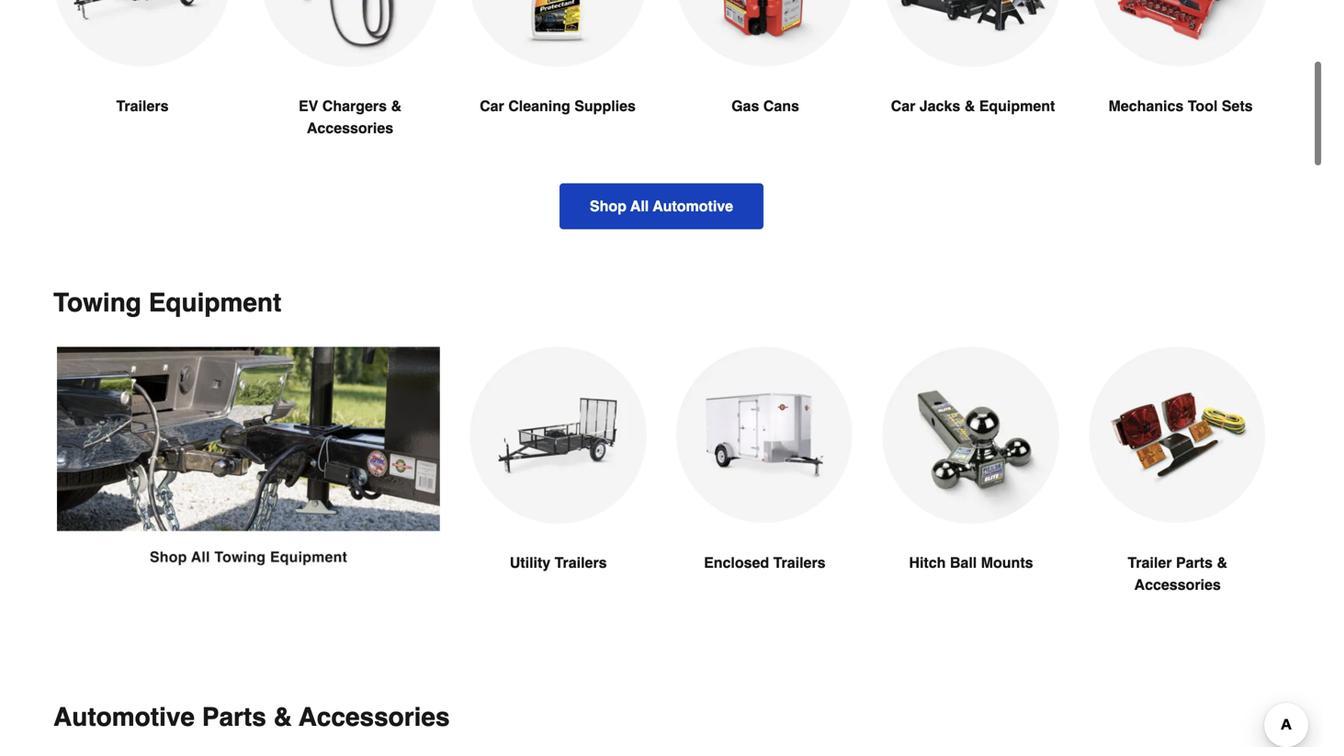 Task type: locate. For each thing, give the bounding box(es) containing it.
0 vertical spatial a black utility trailer with ramp. image
[[53, 0, 232, 66]]

& inside ev chargers & accessories
[[391, 97, 402, 114]]

trailers
[[116, 97, 169, 114], [555, 554, 607, 571], [774, 554, 826, 571]]

a black utility trailer with ramp. image
[[53, 0, 232, 66], [470, 347, 647, 525]]

shop all automotive
[[590, 198, 734, 215]]

accessories
[[307, 119, 394, 137], [1135, 576, 1221, 593], [299, 703, 450, 732]]

0 vertical spatial equipment
[[980, 97, 1056, 114]]

car for car cleaning supplies
[[480, 97, 504, 114]]

supplies
[[575, 97, 636, 114]]

2 horizontal spatial trailers
[[774, 554, 826, 571]]

towing
[[53, 288, 141, 318]]

gas cans
[[732, 97, 800, 114]]

a trailer hitch triple-ball mount. image
[[883, 347, 1060, 525]]

0 horizontal spatial car
[[480, 97, 504, 114]]

jacks
[[920, 97, 961, 114]]

0 vertical spatial accessories
[[307, 119, 394, 137]]

accessories inside ev chargers & accessories
[[307, 119, 394, 137]]

shop all automotive link
[[560, 183, 764, 229]]

& inside trailer parts & accessories
[[1217, 554, 1228, 571]]

2 car from the left
[[891, 97, 916, 114]]

1 vertical spatial equipment
[[149, 288, 282, 318]]

1 vertical spatial a black utility trailer with ramp. image
[[470, 347, 647, 525]]

a craftsman mechanics tool set. image
[[1092, 0, 1270, 66]]

0 horizontal spatial automotive
[[53, 703, 195, 732]]

cleaning
[[509, 97, 571, 114]]

1 horizontal spatial a black utility trailer with ramp. image
[[470, 347, 647, 525]]

parts
[[1176, 554, 1213, 571], [202, 703, 266, 732]]

shop
[[590, 198, 627, 215]]

0 vertical spatial parts
[[1176, 554, 1213, 571]]

ev chargers & accessories
[[299, 97, 402, 137]]

a trailer brake and turn signal light kit. image
[[1090, 347, 1267, 524]]

2 vertical spatial accessories
[[299, 703, 450, 732]]

cans
[[764, 97, 800, 114]]

accessories for ev chargers & accessories
[[307, 119, 394, 137]]

parts for automotive
[[202, 703, 266, 732]]

1 vertical spatial accessories
[[1135, 576, 1221, 593]]

0 vertical spatial automotive
[[653, 198, 734, 215]]

car left jacks
[[891, 97, 916, 114]]

0 horizontal spatial trailers
[[116, 97, 169, 114]]

1 horizontal spatial parts
[[1176, 554, 1213, 571]]

a black utility trailer with ramp. image for trailers
[[53, 0, 232, 66]]

1 horizontal spatial car
[[891, 97, 916, 114]]

0 horizontal spatial parts
[[202, 703, 266, 732]]

utility
[[510, 554, 551, 571]]

&
[[391, 97, 402, 114], [965, 97, 976, 114], [1217, 554, 1228, 571], [274, 703, 292, 732]]

enclosed trailers link
[[677, 347, 854, 618]]

car left 'cleaning'
[[480, 97, 504, 114]]

1 car from the left
[[480, 97, 504, 114]]

accessories for trailer parts & accessories
[[1135, 576, 1221, 593]]

utility trailers
[[510, 554, 607, 571]]

automotive parts & accessories
[[53, 703, 450, 732]]

0 horizontal spatial a black utility trailer with ramp. image
[[53, 0, 232, 66]]

accessories inside trailer parts & accessories
[[1135, 576, 1221, 593]]

trailers for utility trailers
[[555, 554, 607, 571]]

automotive
[[653, 198, 734, 215], [53, 703, 195, 732]]

1 vertical spatial parts
[[202, 703, 266, 732]]

trailers link
[[53, 0, 232, 161]]

1 horizontal spatial trailers
[[555, 554, 607, 571]]

car
[[480, 97, 504, 114], [891, 97, 916, 114]]

1 horizontal spatial equipment
[[980, 97, 1056, 114]]

mechanics tool sets link
[[1092, 0, 1270, 161]]

1 vertical spatial automotive
[[53, 703, 195, 732]]

parts inside trailer parts & accessories
[[1176, 554, 1213, 571]]

hitch ball mounts
[[909, 554, 1034, 571]]

all
[[631, 198, 649, 215]]

accessories for automotive parts & accessories
[[299, 703, 450, 732]]

& for ev
[[391, 97, 402, 114]]

equipment
[[980, 97, 1056, 114], [149, 288, 282, 318]]



Task type: vqa. For each thing, say whether or not it's contained in the screenshot.
F E E D B A C K
no



Task type: describe. For each thing, give the bounding box(es) containing it.
a black utility trailer with ramp. image for utility trailers
[[470, 347, 647, 525]]

car for car jacks & equipment
[[891, 97, 916, 114]]

a trailer hitch attaching a trailer to a pickup truck parked on a gravel driveway. image
[[57, 347, 441, 568]]

trailer
[[1128, 554, 1172, 571]]

car jacks & equipment link
[[884, 0, 1063, 161]]

0 horizontal spatial equipment
[[149, 288, 282, 318]]

hitch
[[909, 554, 946, 571]]

car cleaning supplies link
[[469, 0, 647, 161]]

ev chargers & accessories link
[[261, 0, 439, 183]]

1 horizontal spatial automotive
[[653, 198, 734, 215]]

trailers for enclosed trailers
[[774, 554, 826, 571]]

gas
[[732, 97, 760, 114]]

trailer parts & accessories link
[[1090, 347, 1267, 640]]

enclosed
[[704, 554, 770, 571]]

a torin jack and a pair of jack stands. image
[[884, 0, 1063, 67]]

sets
[[1222, 97, 1253, 114]]

car cleaning supplies
[[480, 97, 636, 114]]

mechanics tool sets
[[1109, 97, 1253, 114]]

gas cans link
[[677, 0, 855, 161]]

trailer parts & accessories
[[1128, 554, 1228, 593]]

ball
[[950, 554, 977, 571]]

chargers
[[322, 97, 387, 114]]

& for automotive
[[274, 703, 292, 732]]

towing equipment
[[53, 288, 282, 318]]

a home electric vehicle charging station. image
[[261, 0, 439, 67]]

& for trailer
[[1217, 554, 1228, 571]]

mechanics
[[1109, 97, 1184, 114]]

car jacks & equipment
[[891, 97, 1056, 114]]

enclosed trailers
[[704, 554, 826, 571]]

a red plastic gas can. image
[[677, 0, 855, 66]]

parts for trailer
[[1176, 554, 1213, 571]]

a white enclosed trailer. image
[[677, 347, 854, 524]]

utility trailers link
[[470, 347, 647, 618]]

hitch ball mounts link
[[883, 347, 1060, 618]]

a spray bottle of armor all protectant. image
[[469, 0, 647, 67]]

tool
[[1188, 97, 1218, 114]]

& for car
[[965, 97, 976, 114]]

ev
[[299, 97, 318, 114]]

mounts
[[981, 554, 1034, 571]]



